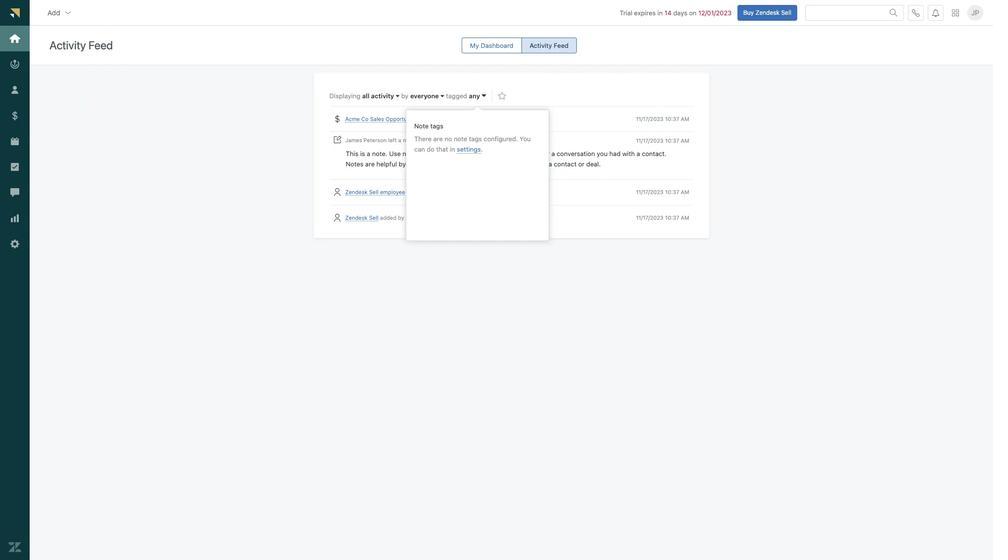 Task type: vqa. For each thing, say whether or not it's contained in the screenshot.
created
no



Task type: describe. For each thing, give the bounding box(es) containing it.
a right left
[[398, 137, 401, 144]]

meeting,
[[516, 150, 542, 158]]

zendesk sell employee link
[[345, 189, 405, 196]]

1 vertical spatial acme
[[425, 137, 439, 144]]

on
[[689, 9, 697, 17]]

by left everyone
[[401, 92, 409, 100]]

zendesk sell added by james peterson
[[345, 214, 447, 221]]

note inside there are no note tags configured. you can do that in
[[454, 135, 467, 143]]

history
[[438, 160, 459, 168]]

by inside this is a note. use notes to enter updates about a call, a meeting, or a conversation you had with a contact. notes are helpful by keeping a history of your communications with a contact or deal.
[[399, 160, 406, 168]]

3 11/17/2023 10:37 am from the top
[[636, 189, 689, 195]]

you
[[520, 135, 531, 143]]

4 10:37 from the top
[[665, 214, 679, 221]]

call,
[[496, 150, 509, 158]]

communications
[[483, 160, 533, 168]]

expires
[[634, 9, 656, 17]]

.
[[481, 145, 483, 153]]

trial
[[620, 9, 632, 17]]

zendesk sell employee added by
[[345, 189, 432, 195]]

sell for zendesk sell employee added by
[[369, 189, 379, 195]]

caret down image inside all activity link
[[396, 93, 399, 99]]

a left contact.
[[637, 150, 640, 158]]

any
[[469, 92, 480, 100]]

buy
[[743, 9, 754, 16]]

0 vertical spatial opportunity
[[386, 116, 417, 122]]

zendesk for zendesk sell employee added by
[[345, 189, 368, 195]]

12/01/2023
[[698, 9, 732, 17]]

updates
[[446, 150, 470, 158]]

2 11/17/2023 from the top
[[636, 137, 664, 144]]

1 10:37 from the top
[[665, 116, 679, 122]]

0 vertical spatial in
[[658, 9, 663, 17]]

tags inside there are no note tags configured. you can do that in
[[469, 135, 482, 143]]

a down "enter"
[[433, 160, 437, 168]]

1 horizontal spatial opportunity
[[465, 137, 496, 144]]

left
[[388, 137, 397, 144]]

1 horizontal spatial james
[[406, 214, 423, 221]]

james peterson left a note for acme co sales opportunity
[[345, 137, 496, 144]]

displaying
[[329, 92, 362, 100]]

0 horizontal spatial activity feed
[[49, 39, 113, 52]]

0 horizontal spatial tags
[[430, 122, 443, 130]]

by down employee
[[398, 214, 404, 221]]

all activity link
[[362, 92, 399, 100]]

this is a note. use notes to enter updates about a call, a meeting, or a conversation you had with a contact. notes are helpful by keeping a history of your communications with a contact or deal.
[[346, 150, 668, 168]]

1 horizontal spatial feed
[[554, 41, 569, 49]]

0 horizontal spatial james
[[345, 137, 362, 144]]

settings
[[457, 145, 481, 153]]

configured.
[[484, 135, 518, 143]]

days
[[673, 9, 687, 17]]

notes
[[403, 150, 419, 158]]

are inside this is a note. use notes to enter updates about a call, a meeting, or a conversation you had with a contact. notes are helpful by keeping a history of your communications with a contact or deal.
[[365, 160, 375, 168]]

there
[[414, 135, 432, 143]]

0 horizontal spatial peterson
[[364, 137, 387, 144]]

zendesk for zendesk sell added by james peterson
[[345, 214, 368, 221]]

caret down image
[[441, 93, 444, 99]]

note tags
[[414, 122, 443, 130]]

2 10:37 from the top
[[665, 137, 679, 144]]

my
[[470, 41, 479, 49]]

jp button
[[967, 5, 983, 21]]

can
[[414, 145, 425, 153]]

are inside there are no note tags configured. you can do that in
[[433, 135, 443, 143]]

settings link
[[457, 145, 481, 154]]

0 vertical spatial acme
[[345, 116, 360, 122]]

about
[[472, 150, 489, 158]]

1 horizontal spatial sales
[[450, 137, 464, 144]]

add
[[47, 8, 60, 17]]

everyone
[[410, 92, 439, 100]]

a left call,
[[491, 150, 495, 158]]

tagged
[[446, 92, 467, 100]]

1 horizontal spatial activity feed
[[530, 41, 569, 49]]

2 am from the top
[[681, 137, 689, 144]]

a left 'contact'
[[549, 160, 552, 168]]

this
[[346, 150, 358, 158]]

by down keeping at top
[[424, 189, 431, 195]]

employee
[[380, 189, 405, 195]]

conversation
[[557, 150, 595, 158]]

0 vertical spatial co
[[361, 116, 369, 122]]

trial expires in 14 days on 12/01/2023
[[620, 9, 732, 17]]

note.
[[372, 150, 387, 158]]

0 vertical spatial or
[[543, 150, 550, 158]]

1 vertical spatial co
[[441, 137, 448, 144]]

my dashboard
[[470, 41, 513, 49]]

had
[[609, 150, 621, 158]]

zendesk image
[[8, 541, 21, 554]]



Task type: locate. For each thing, give the bounding box(es) containing it.
1 horizontal spatial are
[[433, 135, 443, 143]]

0 vertical spatial tags
[[430, 122, 443, 130]]

1 vertical spatial sales
[[450, 137, 464, 144]]

3 11/17/2023 from the top
[[636, 189, 664, 195]]

peterson
[[364, 137, 387, 144], [424, 214, 447, 221]]

activity feed
[[49, 39, 113, 52], [530, 41, 569, 49]]

1 horizontal spatial or
[[578, 160, 585, 168]]

a right is
[[367, 150, 370, 158]]

1 vertical spatial zendesk
[[345, 189, 368, 195]]

dashboard
[[481, 41, 513, 49]]

1 am from the top
[[681, 116, 689, 122]]

activity down chevron down image
[[49, 39, 86, 52]]

zendesk
[[756, 9, 780, 16], [345, 189, 368, 195], [345, 214, 368, 221]]

deal.
[[586, 160, 601, 168]]

1 vertical spatial or
[[578, 160, 585, 168]]

activity right dashboard
[[530, 41, 552, 49]]

2 vertical spatial sell
[[369, 214, 379, 221]]

keeping
[[408, 160, 431, 168]]

in right that at the top of page
[[450, 145, 455, 153]]

note left for
[[403, 137, 414, 144]]

1 horizontal spatial tags
[[469, 135, 482, 143]]

co up that at the top of page
[[441, 137, 448, 144]]

1 11/17/2023 from the top
[[636, 116, 664, 122]]

tags right note
[[430, 122, 443, 130]]

for
[[416, 137, 423, 144]]

note right 'no'
[[454, 135, 467, 143]]

0 vertical spatial sell
[[781, 9, 791, 16]]

activity
[[371, 92, 394, 100]]

acme down displaying
[[345, 116, 360, 122]]

1 horizontal spatial caret down image
[[482, 91, 486, 100]]

all activity
[[362, 92, 394, 100]]

acme co sales opportunity
[[345, 116, 417, 122]]

jp
[[971, 8, 979, 17]]

james up this
[[345, 137, 362, 144]]

in left 14
[[658, 9, 663, 17]]

opportunity up left
[[386, 116, 417, 122]]

bell image
[[932, 9, 940, 17]]

0 horizontal spatial activity
[[49, 39, 86, 52]]

caret down image right activity
[[396, 93, 399, 99]]

are
[[433, 135, 443, 143], [365, 160, 375, 168]]

note
[[414, 122, 429, 130]]

sales down all activity
[[370, 116, 384, 122]]

added
[[407, 189, 423, 195], [380, 214, 396, 221]]

4 11/17/2023 10:37 am from the top
[[636, 214, 689, 221]]

chevron down image
[[64, 9, 72, 17]]

2 vertical spatial zendesk
[[345, 214, 368, 221]]

note
[[454, 135, 467, 143], [403, 137, 414, 144]]

is
[[360, 150, 365, 158]]

search image
[[890, 9, 898, 17]]

a
[[398, 137, 401, 144], [367, 150, 370, 158], [491, 150, 495, 158], [510, 150, 514, 158], [551, 150, 555, 158], [637, 150, 640, 158], [433, 160, 437, 168], [549, 160, 552, 168]]

0 horizontal spatial note
[[403, 137, 414, 144]]

caret down image
[[482, 91, 486, 100], [396, 93, 399, 99]]

0 horizontal spatial added
[[380, 214, 396, 221]]

contact
[[554, 160, 577, 168]]

0 horizontal spatial opportunity
[[386, 116, 417, 122]]

zendesk inside buy zendesk sell button
[[756, 9, 780, 16]]

0 horizontal spatial caret down image
[[396, 93, 399, 99]]

my dashboard link
[[462, 38, 522, 53]]

sell
[[781, 9, 791, 16], [369, 189, 379, 195], [369, 214, 379, 221]]

or right meeting,
[[543, 150, 550, 158]]

added down zendesk sell employee added by
[[380, 214, 396, 221]]

opportunity up "."
[[465, 137, 496, 144]]

0 horizontal spatial acme co sales opportunity link
[[345, 116, 417, 123]]

1 horizontal spatial with
[[622, 150, 635, 158]]

are left 'no'
[[433, 135, 443, 143]]

activity
[[49, 39, 86, 52], [530, 41, 552, 49]]

co down all
[[361, 116, 369, 122]]

1 horizontal spatial peterson
[[424, 214, 447, 221]]

1 vertical spatial opportunity
[[465, 137, 496, 144]]

of
[[461, 160, 467, 168]]

14
[[665, 9, 672, 17]]

11/17/2023
[[636, 116, 664, 122], [636, 137, 664, 144], [636, 189, 664, 195], [636, 214, 664, 221]]

0 vertical spatial are
[[433, 135, 443, 143]]

1 vertical spatial tags
[[469, 135, 482, 143]]

james down zendesk sell employee added by
[[406, 214, 423, 221]]

zendesk up "zendesk sell" link
[[345, 189, 368, 195]]

calls image
[[912, 9, 920, 17]]

sell for zendesk sell added by james peterson
[[369, 214, 379, 221]]

with right had
[[622, 150, 635, 158]]

1 vertical spatial acme co sales opportunity link
[[425, 137, 496, 144]]

0 horizontal spatial or
[[543, 150, 550, 158]]

a right call,
[[510, 150, 514, 158]]

with
[[622, 150, 635, 158], [534, 160, 547, 168]]

contact.
[[642, 150, 667, 158]]

that
[[436, 145, 448, 153]]

4 11/17/2023 from the top
[[636, 214, 664, 221]]

sales
[[370, 116, 384, 122], [450, 137, 464, 144]]

acme co sales opportunity link
[[345, 116, 417, 123], [425, 137, 496, 144]]

10:37
[[665, 116, 679, 122], [665, 137, 679, 144], [665, 189, 679, 195], [665, 214, 679, 221]]

james
[[345, 137, 362, 144], [406, 214, 423, 221]]

3 am from the top
[[681, 189, 689, 195]]

am
[[681, 116, 689, 122], [681, 137, 689, 144], [681, 189, 689, 195], [681, 214, 689, 221]]

1 vertical spatial added
[[380, 214, 396, 221]]

by
[[401, 92, 409, 100], [399, 160, 406, 168], [424, 189, 431, 195], [398, 214, 404, 221]]

0 horizontal spatial in
[[450, 145, 455, 153]]

2 11/17/2023 10:37 am from the top
[[636, 137, 689, 144]]

0 vertical spatial james
[[345, 137, 362, 144]]

buy zendesk sell button
[[737, 5, 797, 21]]

or
[[543, 150, 550, 158], [578, 160, 585, 168]]

in
[[658, 9, 663, 17], [450, 145, 455, 153]]

0 horizontal spatial are
[[365, 160, 375, 168]]

sell left employee
[[369, 189, 379, 195]]

1 horizontal spatial in
[[658, 9, 663, 17]]

acme co sales opportunity link up settings
[[425, 137, 496, 144]]

buy zendesk sell
[[743, 9, 791, 16]]

sell right buy
[[781, 9, 791, 16]]

4 am from the top
[[681, 214, 689, 221]]

0 vertical spatial zendesk
[[756, 9, 780, 16]]

do
[[427, 145, 434, 153]]

1 vertical spatial are
[[365, 160, 375, 168]]

11/17/2023 10:37 am
[[636, 116, 689, 122], [636, 137, 689, 144], [636, 189, 689, 195], [636, 214, 689, 221]]

your
[[468, 160, 482, 168]]

1 horizontal spatial activity
[[530, 41, 552, 49]]

by down use
[[399, 160, 406, 168]]

3 10:37 from the top
[[665, 189, 679, 195]]

in inside there are no note tags configured. you can do that in
[[450, 145, 455, 153]]

tags
[[430, 122, 443, 130], [469, 135, 482, 143]]

acme up the do
[[425, 137, 439, 144]]

settings .
[[457, 145, 483, 153]]

opportunity
[[386, 116, 417, 122], [465, 137, 496, 144]]

or down conversation
[[578, 160, 585, 168]]

0 horizontal spatial with
[[534, 160, 547, 168]]

1 vertical spatial in
[[450, 145, 455, 153]]

zendesk right buy
[[756, 9, 780, 16]]

acme
[[345, 116, 360, 122], [425, 137, 439, 144]]

with down meeting,
[[534, 160, 547, 168]]

1 11/17/2023 10:37 am from the top
[[636, 116, 689, 122]]

1 horizontal spatial acme co sales opportunity link
[[425, 137, 496, 144]]

1 vertical spatial james
[[406, 214, 423, 221]]

add button
[[40, 3, 80, 23]]

0 vertical spatial added
[[407, 189, 423, 195]]

1 vertical spatial with
[[534, 160, 547, 168]]

zendesk products image
[[952, 9, 959, 16]]

1 vertical spatial peterson
[[424, 214, 447, 221]]

zendesk sell link
[[345, 214, 379, 221]]

sell down zendesk sell employee link
[[369, 214, 379, 221]]

there are no note tags configured. you can do that in
[[414, 135, 531, 153]]

notes image
[[333, 136, 341, 144]]

sales up the updates
[[450, 137, 464, 144]]

acme co sales opportunity link down all activity link
[[345, 116, 417, 123]]

0 horizontal spatial co
[[361, 116, 369, 122]]

0 vertical spatial acme co sales opportunity link
[[345, 116, 417, 123]]

activity feed link
[[521, 38, 577, 53]]

sell inside button
[[781, 9, 791, 16]]

feed
[[88, 39, 113, 52], [554, 41, 569, 49]]

1 horizontal spatial co
[[441, 137, 448, 144]]

to
[[421, 150, 427, 158]]

notes
[[346, 160, 363, 168]]

no
[[445, 135, 452, 143]]

0 vertical spatial peterson
[[364, 137, 387, 144]]

1 horizontal spatial acme
[[425, 137, 439, 144]]

helpful
[[376, 160, 397, 168]]

0 vertical spatial with
[[622, 150, 635, 158]]

1 vertical spatial sell
[[369, 189, 379, 195]]

0 vertical spatial sales
[[370, 116, 384, 122]]

1 horizontal spatial added
[[407, 189, 423, 195]]

zendesk down zendesk sell employee link
[[345, 214, 368, 221]]

added right employee
[[407, 189, 423, 195]]

use
[[389, 150, 401, 158]]

enter
[[429, 150, 444, 158]]

caret down image right any
[[482, 91, 486, 100]]

are down note.
[[365, 160, 375, 168]]

you
[[597, 150, 608, 158]]

0 horizontal spatial feed
[[88, 39, 113, 52]]

a up 'contact'
[[551, 150, 555, 158]]

0 horizontal spatial acme
[[345, 116, 360, 122]]

0 horizontal spatial sales
[[370, 116, 384, 122]]

1 horizontal spatial note
[[454, 135, 467, 143]]

co
[[361, 116, 369, 122], [441, 137, 448, 144]]

all
[[362, 92, 369, 100]]

tags up settings .
[[469, 135, 482, 143]]



